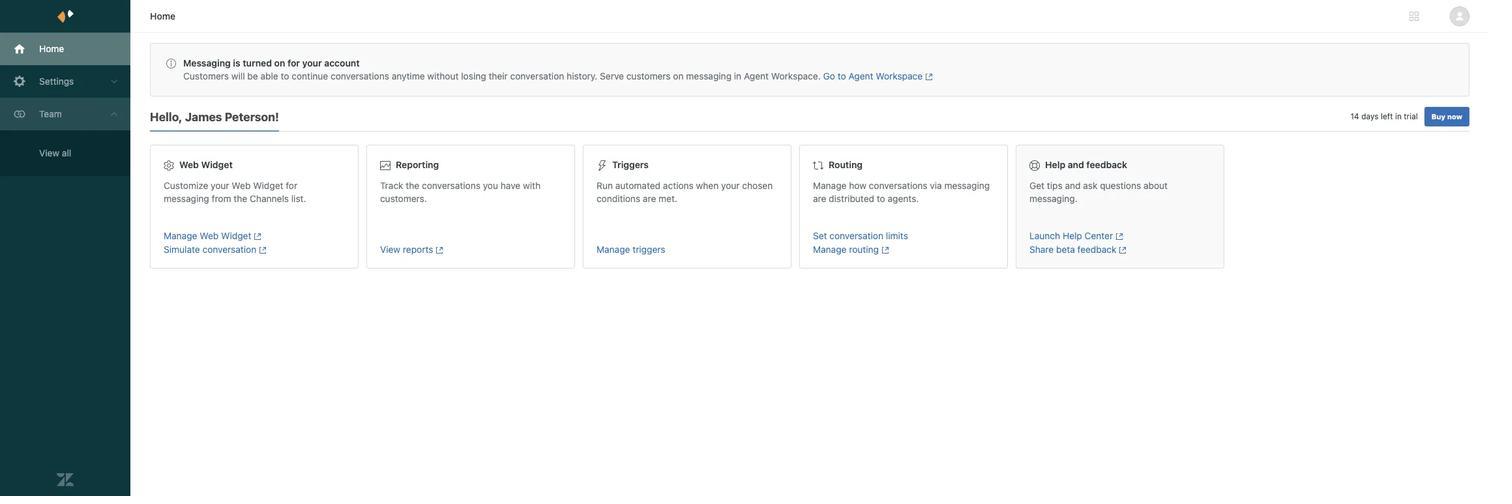 Task type: describe. For each thing, give the bounding box(es) containing it.
messaging
[[183, 57, 231, 68]]

view all
[[39, 147, 71, 158]]

you
[[483, 180, 498, 191]]

customers will be able to continue conversations anytime without losing their conversation history. serve customers on messaging in agent workspace.
[[183, 70, 823, 81]]

2 vertical spatial widget
[[221, 230, 251, 241]]

conversation for simulate conversation
[[202, 244, 256, 255]]

go
[[823, 70, 835, 81]]

the inside track the conversations you have with customers.
[[406, 180, 419, 191]]

be
[[247, 70, 258, 81]]

customers
[[626, 70, 671, 81]]

0 vertical spatial on
[[274, 57, 285, 68]]

is
[[233, 57, 240, 68]]

met.
[[659, 193, 677, 204]]

the inside customize your web widget for messaging from the channels list.
[[234, 193, 247, 204]]

web inside customize your web widget for messaging from the channels list.
[[232, 180, 251, 191]]

customize your web widget for messaging from the channels list.
[[164, 180, 306, 204]]

1 vertical spatial in
[[1395, 111, 1402, 121]]

their
[[489, 70, 508, 81]]

conditions
[[597, 193, 640, 204]]

about
[[1144, 180, 1168, 191]]

channels
[[250, 193, 289, 204]]

14 days left in trial
[[1351, 111, 1418, 121]]

workspace
[[876, 70, 923, 81]]

able
[[260, 70, 278, 81]]

1 horizontal spatial your
[[302, 57, 322, 68]]

buy now button
[[1424, 107, 1470, 126]]

0 horizontal spatial home
[[39, 43, 64, 54]]

manage how conversations via messaging are distributed to agents.
[[813, 180, 990, 204]]

how
[[849, 180, 866, 191]]

ask
[[1083, 180, 1098, 191]]

are inside "manage how conversations via messaging are distributed to agents."
[[813, 193, 826, 204]]

manage web widget link
[[164, 230, 345, 241]]

will
[[231, 70, 245, 81]]

get tips and ask questions about messaging.
[[1029, 180, 1168, 204]]

without
[[427, 70, 459, 81]]

simulate conversation link
[[164, 244, 345, 255]]

1 vertical spatial help
[[1063, 230, 1082, 241]]

set
[[813, 230, 827, 241]]

from
[[212, 193, 231, 204]]

set conversation limits
[[813, 230, 908, 241]]

workspace.
[[771, 70, 821, 81]]

0 horizontal spatial in
[[734, 70, 741, 81]]

share
[[1029, 244, 1054, 255]]

turned
[[243, 57, 272, 68]]

days
[[1361, 111, 1379, 121]]

0 horizontal spatial to
[[281, 70, 289, 81]]

track
[[380, 180, 403, 191]]

simulate conversation
[[164, 244, 256, 255]]

messaging inside customize your web widget for messaging from the channels list.
[[164, 193, 209, 204]]

for for widget
[[286, 180, 297, 191]]

0 vertical spatial help
[[1045, 159, 1065, 170]]

hello,
[[150, 110, 182, 124]]

conversation for set conversation limits
[[829, 230, 883, 241]]

manage triggers link
[[597, 244, 778, 255]]

your inside customize your web widget for messaging from the channels list.
[[211, 180, 229, 191]]

now
[[1447, 112, 1462, 121]]

triggers
[[612, 159, 649, 170]]

questions
[[1100, 180, 1141, 191]]

2 agent from the left
[[848, 70, 873, 81]]

0 horizontal spatial conversations
[[331, 70, 389, 81]]

james
[[185, 110, 222, 124]]

routing
[[829, 159, 863, 170]]

manage routing link
[[813, 244, 994, 255]]

manage web widget
[[164, 230, 251, 241]]

feedback for help and feedback
[[1086, 159, 1127, 170]]

peterson!
[[225, 110, 279, 124]]

losing
[[461, 70, 486, 81]]

customers
[[183, 70, 229, 81]]

anytime
[[392, 70, 425, 81]]

conversations for track the conversations you have with customers.
[[422, 180, 480, 191]]

hello, james peterson!
[[150, 110, 279, 124]]

track the conversations you have with customers.
[[380, 180, 541, 204]]



Task type: locate. For each thing, give the bounding box(es) containing it.
2 vertical spatial conversation
[[202, 244, 256, 255]]

set conversation limits link
[[813, 230, 994, 241]]

for for on
[[288, 57, 300, 68]]

0 horizontal spatial the
[[234, 193, 247, 204]]

to right go
[[838, 70, 846, 81]]

chosen
[[742, 180, 773, 191]]

1 vertical spatial view
[[380, 244, 400, 255]]

2 vertical spatial messaging
[[164, 193, 209, 204]]

1 vertical spatial feedback
[[1077, 244, 1117, 255]]

for up list. on the top
[[286, 180, 297, 191]]

messaging inside "manage how conversations via messaging are distributed to agents."
[[944, 180, 990, 191]]

1 vertical spatial for
[[286, 180, 297, 191]]

1 vertical spatial conversation
[[829, 230, 883, 241]]

view reports
[[380, 244, 433, 255]]

run automated actions when your chosen conditions are met.
[[597, 180, 773, 204]]

0 vertical spatial and
[[1068, 159, 1084, 170]]

widget up channels
[[253, 180, 283, 191]]

14
[[1351, 111, 1359, 121]]

tips
[[1047, 180, 1062, 191]]

buy
[[1432, 112, 1445, 121]]

routing
[[849, 244, 879, 255]]

0 vertical spatial the
[[406, 180, 419, 191]]

0 vertical spatial for
[[288, 57, 300, 68]]

1 horizontal spatial conversations
[[422, 180, 480, 191]]

1 horizontal spatial web
[[200, 230, 219, 241]]

are
[[643, 193, 656, 204], [813, 193, 826, 204]]

feedback up questions
[[1086, 159, 1127, 170]]

0 vertical spatial conversation
[[510, 70, 564, 81]]

conversation right their
[[510, 70, 564, 81]]

share beta feedback
[[1029, 244, 1117, 255]]

your
[[302, 57, 322, 68], [211, 180, 229, 191], [721, 180, 740, 191]]

web up customize
[[179, 159, 199, 170]]

conversation up routing
[[829, 230, 883, 241]]

conversations inside "manage how conversations via messaging are distributed to agents."
[[869, 180, 927, 191]]

web up channels
[[232, 180, 251, 191]]

widget
[[201, 159, 233, 170], [253, 180, 283, 191], [221, 230, 251, 241]]

and up ask
[[1068, 159, 1084, 170]]

help and feedback
[[1045, 159, 1127, 170]]

launch
[[1029, 230, 1060, 241]]

messaging is turned on for your account
[[183, 57, 360, 68]]

simulate
[[164, 244, 200, 255]]

1 horizontal spatial messaging
[[686, 70, 732, 81]]

settings
[[39, 76, 74, 87]]

0 vertical spatial in
[[734, 70, 741, 81]]

help
[[1045, 159, 1065, 170], [1063, 230, 1082, 241]]

manage up distributed
[[813, 180, 847, 191]]

2 horizontal spatial web
[[232, 180, 251, 191]]

manage down set
[[813, 244, 847, 255]]

on
[[274, 57, 285, 68], [673, 70, 684, 81]]

when
[[696, 180, 719, 191]]

all
[[62, 147, 71, 158]]

for inside customize your web widget for messaging from the channels list.
[[286, 180, 297, 191]]

view left reports
[[380, 244, 400, 255]]

2 horizontal spatial to
[[877, 193, 885, 204]]

buy now
[[1432, 112, 1462, 121]]

0 horizontal spatial conversation
[[202, 244, 256, 255]]

reports
[[403, 244, 433, 255]]

1 are from the left
[[643, 193, 656, 204]]

view left the all
[[39, 147, 59, 158]]

manage inside "manage how conversations via messaging are distributed to agents."
[[813, 180, 847, 191]]

0 vertical spatial messaging
[[686, 70, 732, 81]]

0 horizontal spatial web
[[179, 159, 199, 170]]

reporting
[[396, 159, 439, 170]]

manage up simulate
[[164, 230, 197, 241]]

widget inside customize your web widget for messaging from the channels list.
[[253, 180, 283, 191]]

with
[[523, 180, 541, 191]]

the up customers.
[[406, 180, 419, 191]]

help up the share beta feedback
[[1063, 230, 1082, 241]]

1 horizontal spatial on
[[673, 70, 684, 81]]

are down automated
[[643, 193, 656, 204]]

your up from
[[211, 180, 229, 191]]

home
[[150, 10, 175, 22], [39, 43, 64, 54]]

conversations up agents.
[[869, 180, 927, 191]]

are inside run automated actions when your chosen conditions are met.
[[643, 193, 656, 204]]

1 vertical spatial the
[[234, 193, 247, 204]]

1 horizontal spatial home
[[150, 10, 175, 22]]

view reports link
[[380, 244, 561, 255]]

2 horizontal spatial your
[[721, 180, 740, 191]]

customize
[[164, 180, 208, 191]]

to left agents.
[[877, 193, 885, 204]]

1 vertical spatial messaging
[[944, 180, 990, 191]]

for up "continue" on the top of the page
[[288, 57, 300, 68]]

conversation
[[510, 70, 564, 81], [829, 230, 883, 241], [202, 244, 256, 255]]

automated
[[615, 180, 661, 191]]

zendesk products image
[[1410, 12, 1419, 21]]

1 horizontal spatial view
[[380, 244, 400, 255]]

view
[[39, 147, 59, 158], [380, 244, 400, 255]]

1 vertical spatial home
[[39, 43, 64, 54]]

the right from
[[234, 193, 247, 204]]

continue
[[292, 70, 328, 81]]

0 vertical spatial feedback
[[1086, 159, 1127, 170]]

to
[[281, 70, 289, 81], [838, 70, 846, 81], [877, 193, 885, 204]]

left
[[1381, 111, 1393, 121]]

manage triggers
[[597, 244, 665, 255]]

messaging down customize
[[164, 193, 209, 204]]

0 vertical spatial web
[[179, 159, 199, 170]]

0 horizontal spatial are
[[643, 193, 656, 204]]

conversations down account
[[331, 70, 389, 81]]

via
[[930, 180, 942, 191]]

1 vertical spatial on
[[673, 70, 684, 81]]

to inside "manage how conversations via messaging are distributed to agents."
[[877, 193, 885, 204]]

get
[[1029, 180, 1044, 191]]

center
[[1085, 230, 1113, 241]]

for
[[288, 57, 300, 68], [286, 180, 297, 191]]

messaging right customers
[[686, 70, 732, 81]]

manage for manage how conversations via messaging are distributed to agents.
[[813, 180, 847, 191]]

and
[[1068, 159, 1084, 170], [1065, 180, 1081, 191]]

conversation down manage web widget
[[202, 244, 256, 255]]

0 horizontal spatial view
[[39, 147, 59, 158]]

have
[[501, 180, 520, 191]]

1 vertical spatial and
[[1065, 180, 1081, 191]]

conversations for manage how conversations via messaging are distributed to agents.
[[869, 180, 927, 191]]

1 horizontal spatial in
[[1395, 111, 1402, 121]]

your up "continue" on the top of the page
[[302, 57, 322, 68]]

and inside get tips and ask questions about messaging.
[[1065, 180, 1081, 191]]

share beta feedback link
[[1029, 244, 1211, 255]]

0 horizontal spatial your
[[211, 180, 229, 191]]

web
[[179, 159, 199, 170], [232, 180, 251, 191], [200, 230, 219, 241]]

account
[[324, 57, 360, 68]]

view for view reports
[[380, 244, 400, 255]]

manage for manage web widget
[[164, 230, 197, 241]]

launch help center
[[1029, 230, 1113, 241]]

conversations inside track the conversations you have with customers.
[[422, 180, 480, 191]]

in left workspace. on the top right
[[734, 70, 741, 81]]

1 vertical spatial widget
[[253, 180, 283, 191]]

conversations left you
[[422, 180, 480, 191]]

on right customers
[[673, 70, 684, 81]]

list.
[[291, 193, 306, 204]]

2 horizontal spatial conversation
[[829, 230, 883, 241]]

2 horizontal spatial messaging
[[944, 180, 990, 191]]

in right left
[[1395, 111, 1402, 121]]

the
[[406, 180, 419, 191], [234, 193, 247, 204]]

go to agent workspace link
[[823, 70, 933, 81]]

feedback down center
[[1077, 244, 1117, 255]]

run
[[597, 180, 613, 191]]

manage left triggers at the left of page
[[597, 244, 630, 255]]

0 horizontal spatial on
[[274, 57, 285, 68]]

view for view all
[[39, 147, 59, 158]]

distributed
[[829, 193, 874, 204]]

customers.
[[380, 193, 427, 204]]

0 vertical spatial view
[[39, 147, 59, 158]]

web up simulate conversation
[[200, 230, 219, 241]]

agent
[[744, 70, 769, 81], [848, 70, 873, 81]]

are left distributed
[[813, 193, 826, 204]]

manage for manage triggers
[[597, 244, 630, 255]]

messaging.
[[1029, 193, 1078, 204]]

beta
[[1056, 244, 1075, 255]]

1 horizontal spatial agent
[[848, 70, 873, 81]]

to right able
[[281, 70, 289, 81]]

0 horizontal spatial messaging
[[164, 193, 209, 204]]

trial
[[1404, 111, 1418, 121]]

feedback for share beta feedback
[[1077, 244, 1117, 255]]

agent left workspace. on the top right
[[744, 70, 769, 81]]

actions
[[663, 180, 694, 191]]

2 vertical spatial web
[[200, 230, 219, 241]]

1 horizontal spatial the
[[406, 180, 419, 191]]

triggers
[[633, 244, 665, 255]]

launch help center link
[[1029, 230, 1211, 241]]

2 are from the left
[[813, 193, 826, 204]]

serve
[[600, 70, 624, 81]]

0 horizontal spatial agent
[[744, 70, 769, 81]]

manage for manage routing
[[813, 244, 847, 255]]

1 horizontal spatial conversation
[[510, 70, 564, 81]]

your right when
[[721, 180, 740, 191]]

widget up customize your web widget for messaging from the channels list.
[[201, 159, 233, 170]]

agent right go
[[848, 70, 873, 81]]

agents.
[[888, 193, 919, 204]]

manage
[[813, 180, 847, 191], [164, 230, 197, 241], [597, 244, 630, 255], [813, 244, 847, 255]]

1 agent from the left
[[744, 70, 769, 81]]

2 horizontal spatial conversations
[[869, 180, 927, 191]]

messaging
[[686, 70, 732, 81], [944, 180, 990, 191], [164, 193, 209, 204]]

on up able
[[274, 57, 285, 68]]

1 vertical spatial web
[[232, 180, 251, 191]]

1 horizontal spatial are
[[813, 193, 826, 204]]

your inside run automated actions when your chosen conditions are met.
[[721, 180, 740, 191]]

history.
[[567, 70, 597, 81]]

messaging right via
[[944, 180, 990, 191]]

web widget
[[179, 159, 233, 170]]

team
[[39, 108, 62, 119]]

go to agent workspace
[[823, 70, 923, 81]]

widget up simulate conversation link
[[221, 230, 251, 241]]

0 vertical spatial widget
[[201, 159, 233, 170]]

limits
[[886, 230, 908, 241]]

1 horizontal spatial to
[[838, 70, 846, 81]]

help up tips
[[1045, 159, 1065, 170]]

manage routing
[[813, 244, 879, 255]]

0 vertical spatial home
[[150, 10, 175, 22]]

and left ask
[[1065, 180, 1081, 191]]



Task type: vqa. For each thing, say whether or not it's contained in the screenshot.
Conversations API element in the left of the page
no



